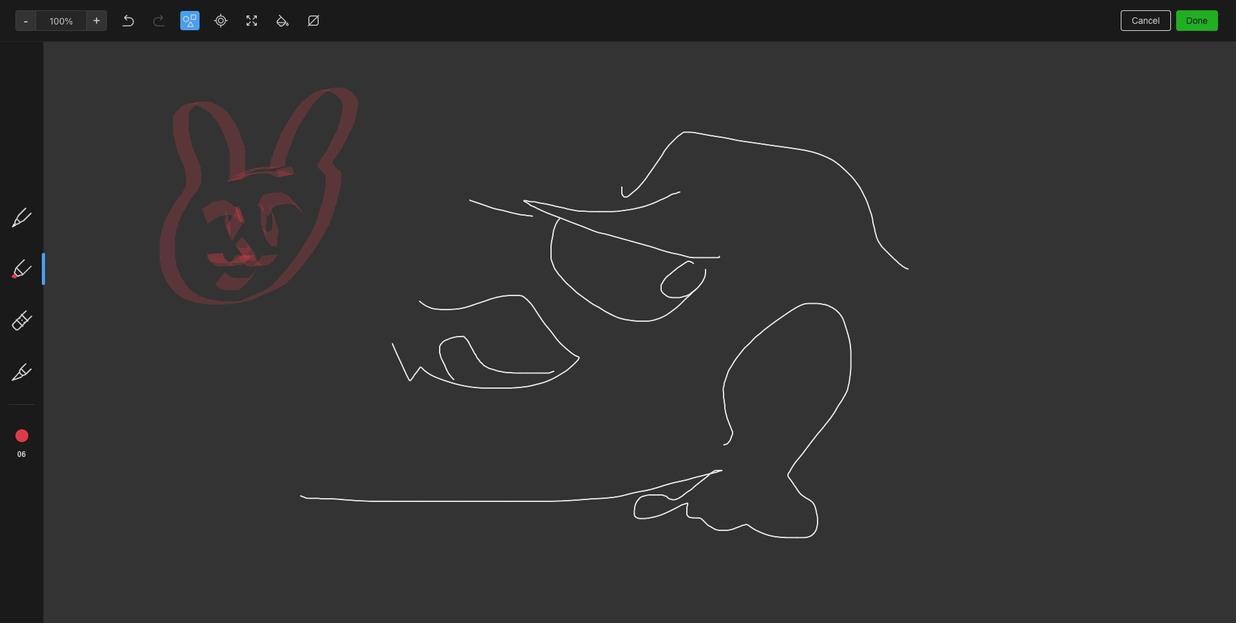 Task type: describe. For each thing, give the bounding box(es) containing it.
heading level image
[[224, 36, 291, 54]]

share
[[1170, 10, 1195, 21]]

font size image
[[366, 36, 398, 54]]

first notebook
[[55, 10, 113, 20]]

you
[[1135, 10, 1149, 20]]

highlight image
[[495, 36, 526, 54]]

alignment image
[[618, 36, 651, 54]]

more image
[[760, 36, 800, 54]]

font color image
[[401, 36, 434, 54]]



Task type: locate. For each thing, give the bounding box(es) containing it.
collapse note image
[[9, 8, 24, 23]]

insert image
[[8, 36, 66, 54]]

only
[[1114, 10, 1132, 20]]

first
[[55, 10, 73, 20]]

share button
[[1159, 5, 1206, 26]]

notebook
[[75, 10, 113, 20]]

note window element
[[0, 0, 1237, 624]]

only you
[[1114, 10, 1149, 20]]

first notebook button
[[39, 6, 117, 24]]

Note Editor text field
[[0, 0, 1237, 624]]

font family image
[[294, 36, 363, 54]]



Task type: vqa. For each thing, say whether or not it's contained in the screenshot.
Alignment "image"
yes



